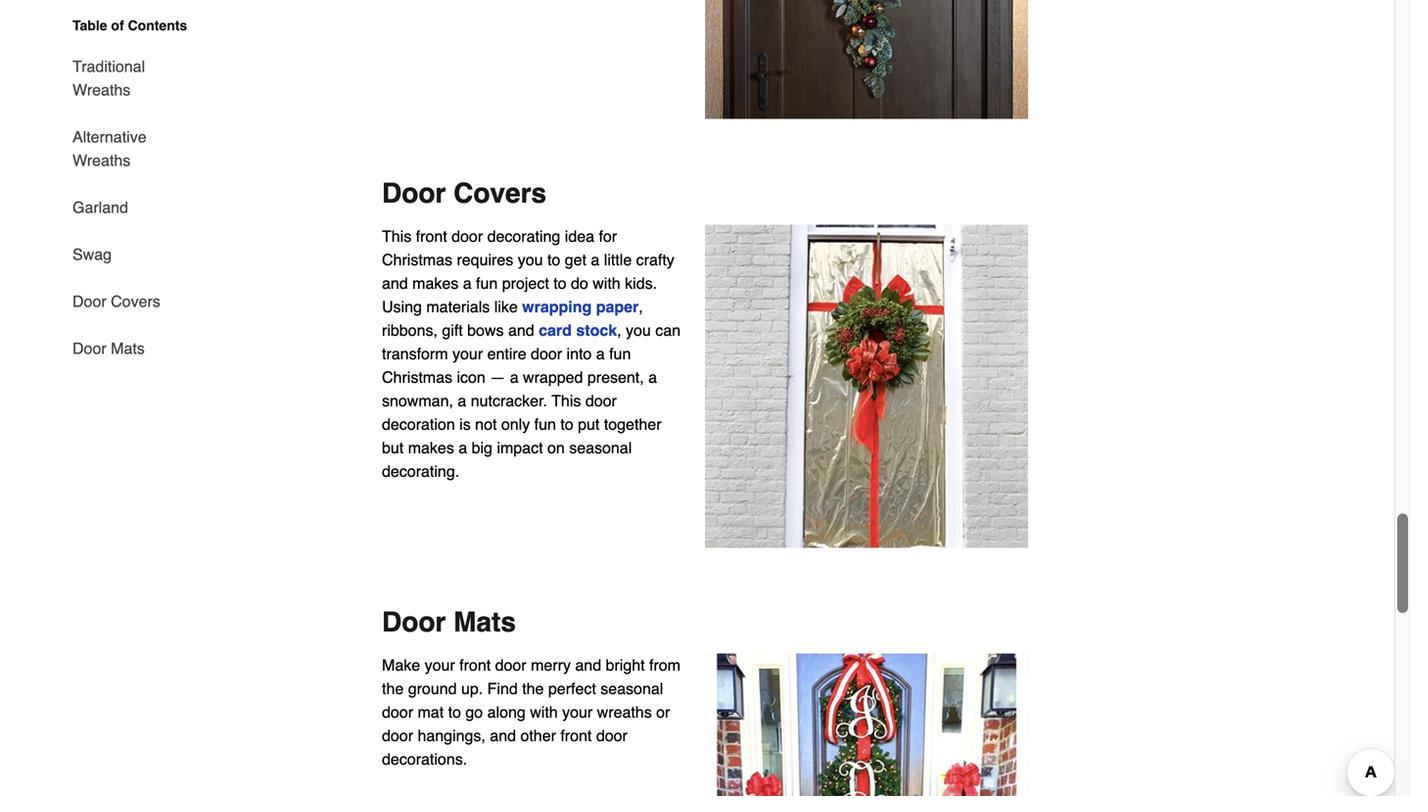 Task type: describe. For each thing, give the bounding box(es) containing it.
or
[[656, 703, 670, 721]]

alternative
[[72, 128, 147, 146]]

seasonal inside the make your front door merry and bright from the ground up. find the perfect seasonal door mat to go along with your wreaths or door hangings, and other front door decorations.
[[601, 680, 663, 698]]

wrapping paper
[[522, 298, 639, 316]]

little
[[604, 251, 632, 269]]

you inside , you can transform your entire door into a fun christmas icon — a wrapped present, a snowman, a nutcracker. this door decoration is not only fun to put together but makes a big impact on seasonal decorating.
[[626, 321, 651, 339]]

table of contents element
[[57, 16, 204, 360]]

to left do
[[554, 274, 567, 292]]

2 vertical spatial your
[[562, 703, 593, 721]]

, you can transform your entire door into a fun christmas icon — a wrapped present, a snowman, a nutcracker. this door decoration is not only fun to put together but makes a big impact on seasonal decorating.
[[382, 321, 681, 480]]

idea
[[565, 227, 595, 245]]

to left the get
[[547, 251, 561, 269]]

wrapped
[[523, 368, 583, 386]]

door mats link
[[72, 325, 145, 360]]

1 horizontal spatial door mats
[[382, 607, 516, 638]]

a holiday door mat with red flowers and the words merry and bright in front of a decorated door. image
[[705, 654, 1028, 796]]

door inside this front door decorating idea for christmas requires you to get a little crafty and makes a fun project to do with kids. using materials like
[[452, 227, 483, 245]]

table
[[72, 18, 107, 33]]

together
[[604, 415, 662, 433]]

from
[[649, 656, 681, 674]]

, ribbons, gift bows and
[[382, 298, 643, 339]]

door covers inside table of contents element
[[72, 292, 160, 311]]

door covers link
[[72, 278, 160, 325]]

can
[[656, 321, 681, 339]]

1 horizontal spatial door covers
[[382, 178, 547, 209]]

impact
[[497, 439, 543, 457]]

bows
[[467, 321, 504, 339]]

mat
[[418, 703, 444, 721]]

not
[[475, 415, 497, 433]]

gift
[[442, 321, 463, 339]]

put
[[578, 415, 600, 433]]

bright
[[606, 656, 645, 674]]

like
[[494, 298, 518, 316]]

wreaths for traditional wreaths
[[72, 81, 131, 99]]

traditional wreaths link
[[72, 43, 204, 114]]

and inside , ribbons, gift bows and
[[508, 321, 534, 339]]

project
[[502, 274, 549, 292]]

stock
[[576, 321, 617, 339]]

materials
[[426, 298, 490, 316]]

kids.
[[625, 274, 657, 292]]

an evergreen swag adorned with red, pink and gold ornaments and pinecones on a front door. image
[[705, 0, 1028, 119]]

entire
[[487, 345, 527, 363]]

card stock link
[[539, 321, 617, 339]]

other
[[521, 727, 556, 745]]

1 horizontal spatial mats
[[454, 607, 516, 638]]

traditional wreaths
[[72, 57, 145, 99]]

0 vertical spatial covers
[[454, 178, 547, 209]]

alternative wreaths
[[72, 128, 147, 169]]

traditional
[[72, 57, 145, 75]]

makes inside , you can transform your entire door into a fun christmas icon — a wrapped present, a snowman, a nutcracker. this door decoration is not only fun to put together but makes a big impact on seasonal decorating.
[[408, 439, 454, 457]]

a up is
[[458, 392, 467, 410]]

alternative wreaths link
[[72, 114, 204, 184]]

fun inside this front door decorating idea for christmas requires you to get a little crafty and makes a fun project to do with kids. using materials like
[[476, 274, 498, 292]]

but
[[382, 439, 404, 457]]

1 vertical spatial your
[[425, 656, 455, 674]]

using
[[382, 298, 422, 316]]

make your front door merry and bright from the ground up. find the perfect seasonal door mat to go along with your wreaths or door hangings, and other front door decorations.
[[382, 656, 681, 768]]

decoration
[[382, 415, 455, 433]]

on
[[548, 439, 565, 457]]

hangings,
[[418, 727, 486, 745]]

garland link
[[72, 184, 128, 231]]

do
[[571, 274, 588, 292]]

door up wrapped
[[531, 345, 562, 363]]



Task type: vqa. For each thing, say whether or not it's contained in the screenshot.
christmas inside the , you can transform your entire door into a fun Christmas icon — a wrapped present, a snowman, a nutcracker. This door decoration is not only fun to put together but makes a big impact on seasonal decorating.
yes



Task type: locate. For each thing, give the bounding box(es) containing it.
1 horizontal spatial the
[[522, 680, 544, 698]]

fun
[[476, 274, 498, 292], [609, 345, 631, 363], [534, 415, 556, 433]]

2 horizontal spatial fun
[[609, 345, 631, 363]]

, inside , you can transform your entire door into a fun christmas icon — a wrapped present, a snowman, a nutcracker. this door decoration is not only fun to put together but makes a big impact on seasonal decorating.
[[617, 321, 622, 339]]

front right other
[[561, 727, 592, 745]]

only
[[501, 415, 530, 433]]

door up find
[[495, 656, 527, 674]]

0 horizontal spatial door covers
[[72, 292, 160, 311]]

0 vertical spatial with
[[593, 274, 621, 292]]

this down wrapped
[[552, 392, 581, 410]]

with up paper
[[593, 274, 621, 292]]

fun up on
[[534, 415, 556, 433]]

a right —
[[510, 368, 519, 386]]

door up put
[[586, 392, 617, 410]]

to
[[547, 251, 561, 269], [554, 274, 567, 292], [561, 415, 574, 433], [448, 703, 461, 721]]

into
[[567, 345, 592, 363]]

you left can
[[626, 321, 651, 339]]

and inside this front door decorating idea for christmas requires you to get a little crafty and makes a fun project to do with kids. using materials like
[[382, 274, 408, 292]]

2 vertical spatial fun
[[534, 415, 556, 433]]

get
[[565, 251, 587, 269]]

door
[[452, 227, 483, 245], [531, 345, 562, 363], [586, 392, 617, 410], [495, 656, 527, 674], [382, 703, 413, 721], [382, 727, 413, 745], [596, 727, 628, 745]]

wrapping
[[522, 298, 592, 316]]

find
[[487, 680, 518, 698]]

and up perfect
[[575, 656, 602, 674]]

christmas up snowman,
[[382, 368, 453, 386]]

makes up 'decorating.'
[[408, 439, 454, 457]]

0 vertical spatial ,
[[639, 298, 643, 316]]

—
[[490, 368, 506, 386]]

christmas up using
[[382, 251, 453, 269]]

1 vertical spatial ,
[[617, 321, 622, 339]]

, for , you can transform your entire door into a fun christmas icon — a wrapped present, a snowman, a nutcracker. this door decoration is not only fun to put together but makes a big impact on seasonal decorating.
[[617, 321, 622, 339]]

decorations.
[[382, 750, 467, 768]]

decorating.
[[382, 462, 460, 480]]

door mats inside table of contents element
[[72, 339, 145, 358]]

ground
[[408, 680, 457, 698]]

requires
[[457, 251, 514, 269]]

2 vertical spatial front
[[561, 727, 592, 745]]

decorating
[[487, 227, 561, 245]]

1 the from the left
[[382, 680, 404, 698]]

seasonal down put
[[569, 439, 632, 457]]

icon
[[457, 368, 486, 386]]

mats
[[111, 339, 145, 358], [454, 607, 516, 638]]

2 the from the left
[[522, 680, 544, 698]]

0 vertical spatial door mats
[[72, 339, 145, 358]]

with up other
[[530, 703, 558, 721]]

the
[[382, 680, 404, 698], [522, 680, 544, 698]]

contents
[[128, 18, 187, 33]]

table of contents
[[72, 18, 187, 33]]

swag link
[[72, 231, 112, 278]]

mats inside table of contents element
[[111, 339, 145, 358]]

1 horizontal spatial covers
[[454, 178, 547, 209]]

you up project
[[518, 251, 543, 269]]

1 horizontal spatial front
[[460, 656, 491, 674]]

, inside , ribbons, gift bows and
[[639, 298, 643, 316]]

for
[[599, 227, 617, 245]]

1 vertical spatial fun
[[609, 345, 631, 363]]

1 vertical spatial door covers
[[72, 292, 160, 311]]

0 horizontal spatial this
[[382, 227, 412, 245]]

front up up.
[[460, 656, 491, 674]]

the down merry
[[522, 680, 544, 698]]

wrapping paper link
[[522, 298, 639, 316]]

you
[[518, 251, 543, 269], [626, 321, 651, 339]]

0 horizontal spatial mats
[[111, 339, 145, 358]]

1 horizontal spatial you
[[626, 321, 651, 339]]

door mats up make
[[382, 607, 516, 638]]

2 christmas from the top
[[382, 368, 453, 386]]

front inside this front door decorating idea for christmas requires you to get a little crafty and makes a fun project to do with kids. using materials like
[[416, 227, 447, 245]]

1 vertical spatial makes
[[408, 439, 454, 457]]

, down paper
[[617, 321, 622, 339]]

and up 'entire'
[[508, 321, 534, 339]]

covers up door mats link
[[111, 292, 160, 311]]

0 vertical spatial front
[[416, 227, 447, 245]]

a up materials
[[463, 274, 472, 292]]

perfect
[[548, 680, 596, 698]]

to inside , you can transform your entire door into a fun christmas icon — a wrapped present, a snowman, a nutcracker. this door decoration is not only fun to put together but makes a big impact on seasonal decorating.
[[561, 415, 574, 433]]

this front door decorating idea for christmas requires you to get a little crafty and makes a fun project to do with kids. using materials like
[[382, 227, 675, 316]]

0 vertical spatial your
[[453, 345, 483, 363]]

0 vertical spatial christmas
[[382, 251, 453, 269]]

0 vertical spatial fun
[[476, 274, 498, 292]]

to inside the make your front door merry and bright from the ground up. find the perfect seasonal door mat to go along with your wreaths or door hangings, and other front door decorations.
[[448, 703, 461, 721]]

to left put
[[561, 415, 574, 433]]

0 horizontal spatial covers
[[111, 292, 160, 311]]

go
[[466, 703, 483, 721]]

wreaths inside alternative wreaths
[[72, 151, 131, 169]]

this inside , you can transform your entire door into a fun christmas icon — a wrapped present, a snowman, a nutcracker. this door decoration is not only fun to put together but makes a big impact on seasonal decorating.
[[552, 392, 581, 410]]

2 horizontal spatial front
[[561, 727, 592, 745]]

0 vertical spatial door covers
[[382, 178, 547, 209]]

seasonal inside , you can transform your entire door into a fun christmas icon — a wrapped present, a snowman, a nutcracker. this door decoration is not only fun to put together but makes a big impact on seasonal decorating.
[[569, 439, 632, 457]]

0 horizontal spatial you
[[518, 251, 543, 269]]

merry
[[531, 656, 571, 674]]

wreaths inside traditional wreaths
[[72, 81, 131, 99]]

covers up decorating
[[454, 178, 547, 209]]

2 wreaths from the top
[[72, 151, 131, 169]]

door covers up requires
[[382, 178, 547, 209]]

and up using
[[382, 274, 408, 292]]

door up decorations. in the left of the page
[[382, 727, 413, 745]]

fun up the present,
[[609, 345, 631, 363]]

1 horizontal spatial fun
[[534, 415, 556, 433]]

you inside this front door decorating idea for christmas requires you to get a little crafty and makes a fun project to do with kids. using materials like
[[518, 251, 543, 269]]

makes inside this front door decorating idea for christmas requires you to get a little crafty and makes a fun project to do with kids. using materials like
[[413, 274, 459, 292]]

your inside , you can transform your entire door into a fun christmas icon — a wrapped present, a snowman, a nutcracker. this door decoration is not only fun to put together but makes a big impact on seasonal decorating.
[[453, 345, 483, 363]]

1 horizontal spatial with
[[593, 274, 621, 292]]

a front door decorated to look like a gift with gold wrapping paper and a red ribbon, and a wreath. image
[[705, 225, 1028, 548]]

0 vertical spatial mats
[[111, 339, 145, 358]]

wreaths for alternative wreaths
[[72, 151, 131, 169]]

, for , ribbons, gift bows and
[[639, 298, 643, 316]]

garland
[[72, 198, 128, 216]]

door left mat
[[382, 703, 413, 721]]

1 vertical spatial mats
[[454, 607, 516, 638]]

wreaths
[[597, 703, 652, 721]]

1 vertical spatial seasonal
[[601, 680, 663, 698]]

your down perfect
[[562, 703, 593, 721]]

1 vertical spatial front
[[460, 656, 491, 674]]

1 vertical spatial covers
[[111, 292, 160, 311]]

front
[[416, 227, 447, 245], [460, 656, 491, 674], [561, 727, 592, 745]]

snowman,
[[382, 392, 453, 410]]

a right into
[[596, 345, 605, 363]]

0 vertical spatial this
[[382, 227, 412, 245]]

and
[[382, 274, 408, 292], [508, 321, 534, 339], [575, 656, 602, 674], [490, 727, 516, 745]]

door covers
[[382, 178, 547, 209], [72, 292, 160, 311]]

0 vertical spatial you
[[518, 251, 543, 269]]

1 vertical spatial this
[[552, 392, 581, 410]]

wreaths down "alternative"
[[72, 151, 131, 169]]

0 horizontal spatial fun
[[476, 274, 498, 292]]

transform
[[382, 345, 448, 363]]

door up requires
[[452, 227, 483, 245]]

0 vertical spatial wreaths
[[72, 81, 131, 99]]

makes
[[413, 274, 459, 292], [408, 439, 454, 457]]

1 vertical spatial you
[[626, 321, 651, 339]]

your
[[453, 345, 483, 363], [425, 656, 455, 674], [562, 703, 593, 721]]

1 wreaths from the top
[[72, 81, 131, 99]]

0 horizontal spatial with
[[530, 703, 558, 721]]

door down wreaths
[[596, 727, 628, 745]]

a right the get
[[591, 251, 600, 269]]

1 christmas from the top
[[382, 251, 453, 269]]

with
[[593, 274, 621, 292], [530, 703, 558, 721]]

door covers up door mats link
[[72, 292, 160, 311]]

fun down requires
[[476, 274, 498, 292]]

, down kids.
[[639, 298, 643, 316]]

along
[[487, 703, 526, 721]]

card
[[539, 321, 572, 339]]

present,
[[588, 368, 644, 386]]

a left big
[[459, 439, 467, 457]]

door mats down door covers link
[[72, 339, 145, 358]]

this
[[382, 227, 412, 245], [552, 392, 581, 410]]

0 horizontal spatial the
[[382, 680, 404, 698]]

crafty
[[636, 251, 675, 269]]

1 vertical spatial wreaths
[[72, 151, 131, 169]]

with inside this front door decorating idea for christmas requires you to get a little crafty and makes a fun project to do with kids. using materials like
[[593, 274, 621, 292]]

is
[[460, 415, 471, 433]]

paper
[[596, 298, 639, 316]]

makes up materials
[[413, 274, 459, 292]]

up.
[[461, 680, 483, 698]]

ribbons,
[[382, 321, 438, 339]]

and down along
[[490, 727, 516, 745]]

this inside this front door decorating idea for christmas requires you to get a little crafty and makes a fun project to do with kids. using materials like
[[382, 227, 412, 245]]

front up materials
[[416, 227, 447, 245]]

swag
[[72, 245, 112, 263]]

door mats
[[72, 339, 145, 358], [382, 607, 516, 638]]

1 horizontal spatial ,
[[639, 298, 643, 316]]

covers
[[454, 178, 547, 209], [111, 292, 160, 311]]

nutcracker.
[[471, 392, 548, 410]]

a
[[591, 251, 600, 269], [463, 274, 472, 292], [596, 345, 605, 363], [510, 368, 519, 386], [649, 368, 657, 386], [458, 392, 467, 410], [459, 439, 467, 457]]

your up icon
[[453, 345, 483, 363]]

1 vertical spatial christmas
[[382, 368, 453, 386]]

0 horizontal spatial door mats
[[72, 339, 145, 358]]

mats down door covers link
[[111, 339, 145, 358]]

0 horizontal spatial ,
[[617, 321, 622, 339]]

of
[[111, 18, 124, 33]]

wreaths down traditional
[[72, 81, 131, 99]]

0 horizontal spatial front
[[416, 227, 447, 245]]

,
[[639, 298, 643, 316], [617, 321, 622, 339]]

1 vertical spatial door mats
[[382, 607, 516, 638]]

covers inside table of contents element
[[111, 292, 160, 311]]

christmas inside , you can transform your entire door into a fun christmas icon — a wrapped present, a snowman, a nutcracker. this door decoration is not only fun to put together but makes a big impact on seasonal decorating.
[[382, 368, 453, 386]]

this up using
[[382, 227, 412, 245]]

card stock
[[539, 321, 617, 339]]

with inside the make your front door merry and bright from the ground up. find the perfect seasonal door mat to go along with your wreaths or door hangings, and other front door decorations.
[[530, 703, 558, 721]]

christmas
[[382, 251, 453, 269], [382, 368, 453, 386]]

your up ground
[[425, 656, 455, 674]]

mats up up.
[[454, 607, 516, 638]]

1 horizontal spatial this
[[552, 392, 581, 410]]

to left go
[[448, 703, 461, 721]]

christmas inside this front door decorating idea for christmas requires you to get a little crafty and makes a fun project to do with kids. using materials like
[[382, 251, 453, 269]]

1 vertical spatial with
[[530, 703, 558, 721]]

0 vertical spatial seasonal
[[569, 439, 632, 457]]

the down make
[[382, 680, 404, 698]]

seasonal
[[569, 439, 632, 457], [601, 680, 663, 698]]

make
[[382, 656, 420, 674]]

seasonal down 'bright'
[[601, 680, 663, 698]]

a right the present,
[[649, 368, 657, 386]]

wreaths
[[72, 81, 131, 99], [72, 151, 131, 169]]

0 vertical spatial makes
[[413, 274, 459, 292]]

big
[[472, 439, 493, 457]]



